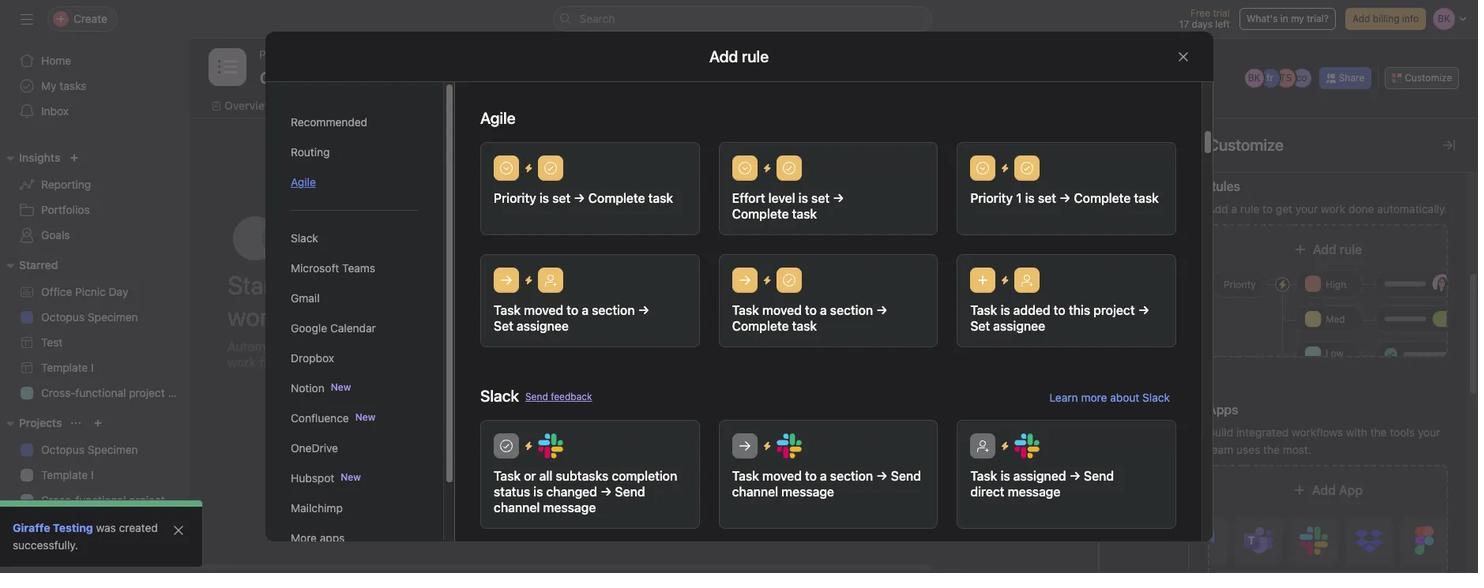 Task type: vqa. For each thing, say whether or not it's contained in the screenshot.
"Free"
yes



Task type: locate. For each thing, give the bounding box(es) containing it.
and
[[410, 340, 432, 354]]

1 horizontal spatial set
[[811, 191, 829, 205]]

octopus down projects
[[41, 443, 85, 457]]

microsoft teams button
[[290, 254, 418, 284]]

subtasks
[[555, 469, 608, 484]]

2 horizontal spatial set
[[1038, 191, 1056, 205]]

section inside task moved to a section → complete task
[[830, 303, 873, 318]]

calendar up team's
[[330, 322, 376, 335]]

set for priority 1 is set → complete task
[[1038, 191, 1056, 205]]

in up team's
[[332, 302, 351, 332]]

0 vertical spatial cross-functional project plan link
[[9, 381, 190, 406]]

functional up marketing dashboards
[[75, 494, 126, 507]]

0 horizontal spatial calendar
[[330, 322, 376, 335]]

slack image inside task is assigned → send direct message button
[[1015, 434, 1040, 459]]

cross-functional project plan link up marketing dashboards
[[9, 488, 190, 514]]

a inside task moved to a section → set assignee
[[581, 303, 588, 318]]

task for task moved to a section → set assignee
[[494, 303, 521, 318]]

1 vertical spatial new
[[355, 412, 375, 424]]

task inside task templates
[[1134, 502, 1154, 514]]

2 cross-functional project plan from the top
[[41, 494, 190, 507]]

home
[[41, 54, 71, 67]]

1 template i from the top
[[41, 361, 94, 375]]

1 set assignee from the left
[[494, 319, 569, 333]]

cross-functional project plan down "test" "link" in the bottom of the page
[[41, 386, 190, 400]]

info
[[1403, 13, 1419, 24]]

task inside task or all subtasks completion status is changed → send channel message
[[494, 469, 521, 484]]

task is assigned → send direct message button
[[957, 420, 1176, 529]]

cross-functional project plan up the dashboards
[[41, 494, 190, 507]]

portfolios link down reporting
[[9, 198, 180, 223]]

project for 2nd cross-functional project plan link from the bottom
[[129, 386, 165, 400]]

apps up build
[[1208, 403, 1239, 417]]

to inside "when tasks move to this section, what should happen automatically?"
[[983, 333, 992, 345]]

→ inside task moved to a section → send channel message
[[876, 469, 888, 484]]

0 vertical spatial template
[[41, 361, 88, 375]]

0 horizontal spatial slack image
[[538, 434, 563, 459]]

cross-functional project plan inside "projects" element
[[41, 494, 190, 507]]

moved
[[524, 303, 563, 318], [762, 303, 802, 318], [762, 469, 802, 484]]

functional
[[75, 386, 126, 400], [75, 494, 126, 507]]

template i link down test
[[9, 356, 180, 381]]

octopus specimen link down picnic
[[9, 305, 180, 330]]

tasks up this project?
[[654, 232, 692, 250]]

1 vertical spatial template i link
[[9, 463, 180, 488]]

2 template i from the top
[[41, 469, 94, 482]]

template down test
[[41, 361, 88, 375]]

new up the onedrive button
[[355, 412, 375, 424]]

1 cross-functional project plan link from the top
[[9, 381, 190, 406]]

plan for 2nd cross-functional project plan link from the bottom
[[168, 386, 190, 400]]

giraffe testing
[[13, 522, 93, 535]]

1 vertical spatial cross-functional project plan link
[[9, 488, 190, 514]]

1 vertical spatial added
[[1013, 303, 1050, 318]]

tasks left move
[[929, 333, 953, 345]]

1 slack image from the left
[[538, 434, 563, 459]]

set inside priority 1 is set → complete task button
[[1038, 191, 1056, 205]]

trial?
[[1307, 13, 1329, 24]]

this left section, at right bottom
[[995, 333, 1012, 345]]

0 horizontal spatial slack
[[290, 232, 318, 245]]

cross-functional project plan inside starred element
[[41, 386, 190, 400]]

task for task or all subtasks completion status is changed → send channel message
[[494, 469, 521, 484]]

task inside the task is added to this project → set assignee
[[970, 303, 997, 318]]

slack for slack
[[290, 232, 318, 245]]

moved inside task moved to a section → complete task
[[762, 303, 802, 318]]

set inside 'effort level is set → complete task'
[[811, 191, 829, 205]]

0 vertical spatial octopus
[[41, 311, 85, 324]]

project up "created"
[[129, 494, 165, 507]]

0 vertical spatial cross-functional project plan
[[41, 386, 190, 400]]

set assignee up automatically?
[[970, 319, 1045, 333]]

1 left form
[[1130, 424, 1135, 436]]

start
[[228, 270, 280, 300]]

i inside starred element
[[91, 361, 94, 375]]

1 vertical spatial project
[[129, 386, 165, 400]]

add inside the add billing info button
[[1353, 13, 1371, 24]]

marketing dashboards link
[[9, 514, 180, 539]]

close image
[[172, 525, 185, 537]]

1
[[1016, 191, 1022, 205], [1130, 424, 1135, 436]]

complete task inside 'effort level is set → complete task'
[[732, 207, 817, 221]]

slack up the microsoft
[[290, 232, 318, 245]]

section inside task moved to a section → set assignee
[[592, 303, 635, 318]]

0 vertical spatial project
[[1093, 303, 1135, 318]]

insights element
[[0, 144, 190, 251]]

→ inside 'effort level is set → complete task'
[[833, 191, 844, 205]]

notion new
[[290, 382, 351, 395]]

0 horizontal spatial this
[[995, 333, 1012, 345]]

starred element
[[0, 251, 190, 409]]

marketing dashboards
[[41, 519, 155, 533]]

1 horizontal spatial this
[[1069, 303, 1090, 318]]

channel message
[[732, 485, 834, 499], [494, 501, 596, 515]]

slack right about
[[1142, 391, 1170, 405]]

agile right timeline
[[480, 109, 515, 127]]

17
[[1180, 18, 1189, 30]]

inbox
[[41, 104, 69, 118]]

set for effort level is set → complete task
[[811, 191, 829, 205]]

task inside task moved to a section → complete task
[[732, 303, 759, 318]]

1 cross- from the top
[[41, 386, 75, 400]]

specimen down day
[[88, 311, 138, 324]]

new for hubspot
[[340, 472, 361, 484]]

high
[[1326, 279, 1347, 291]]

slack image up assigned
[[1015, 434, 1040, 459]]

0 vertical spatial functional
[[75, 386, 126, 400]]

tasks inside "when tasks move to this section, what should happen automatically?"
[[929, 333, 953, 345]]

add inside add collaborators button
[[927, 431, 947, 445]]

add
[[1353, 13, 1371, 24], [1208, 202, 1229, 216], [1313, 243, 1337, 257], [927, 431, 947, 445], [1313, 484, 1336, 498]]

1 vertical spatial the
[[1264, 443, 1280, 457]]

new inside notion new
[[331, 382, 351, 394]]

1 vertical spatial cross-functional project plan
[[41, 494, 190, 507]]

specimen inside "projects" element
[[88, 443, 138, 457]]

section for task moved to a section → complete task
[[830, 303, 873, 318]]

→ inside task moved to a section → complete task
[[876, 303, 888, 318]]

0 horizontal spatial added
[[739, 232, 784, 250]]

1 specimen from the top
[[88, 311, 138, 324]]

new inside hubspot new
[[340, 472, 361, 484]]

cross- for first cross-functional project plan link from the bottom
[[41, 494, 75, 507]]

0 vertical spatial octopus specimen link
[[9, 305, 180, 330]]

portfolios inside insights "element"
[[41, 203, 90, 217]]

work flowing.
[[228, 356, 306, 370]]

team
[[1208, 443, 1234, 457]]

0 vertical spatial template i
[[41, 361, 94, 375]]

octopus specimen inside "projects" element
[[41, 443, 138, 457]]

portfolios down reporting
[[41, 203, 90, 217]]

cross- for 2nd cross-functional project plan link from the bottom
[[41, 386, 75, 400]]

1 cross-functional project plan from the top
[[41, 386, 190, 400]]

1 horizontal spatial calendar
[[494, 99, 541, 112]]

your down 'google'
[[288, 340, 314, 354]]

0 vertical spatial portfolios link
[[259, 46, 308, 63]]

plan inside "projects" element
[[168, 494, 190, 507]]

close this dialog image
[[1177, 50, 1190, 63]]

1 vertical spatial octopus specimen
[[41, 443, 138, 457]]

2 i from the top
[[91, 469, 94, 482]]

2 horizontal spatial slack
[[1142, 391, 1170, 405]]

0 vertical spatial added
[[739, 232, 784, 250]]

cross- inside "projects" element
[[41, 494, 75, 507]]

what's in my trial?
[[1247, 13, 1329, 24]]

moved inside task moved to a section → send channel message
[[762, 469, 802, 484]]

0 vertical spatial plan
[[168, 386, 190, 400]]

1 horizontal spatial priority
[[970, 191, 1013, 205]]

i up marketing dashboards
[[91, 469, 94, 482]]

portfolios link
[[259, 46, 308, 63], [9, 198, 180, 223]]

rules
[[1208, 179, 1241, 194]]

slack image for assigned
[[1015, 434, 1040, 459]]

task inside task is assigned → send direct message
[[970, 469, 997, 484]]

2 octopus specimen link from the top
[[9, 438, 180, 463]]

insights button
[[0, 149, 60, 168]]

0 vertical spatial in
[[1281, 13, 1289, 24]]

1 vertical spatial calendar
[[330, 322, 376, 335]]

portfolios link right list image
[[259, 46, 308, 63]]

routing
[[290, 145, 330, 159]]

giraffe testing link
[[13, 522, 93, 535]]

3 set from the left
[[1038, 191, 1056, 205]]

1 horizontal spatial apps
[[1208, 403, 1239, 417]]

2 slack image from the left
[[1015, 434, 1040, 459]]

task moved to a section → send channel message button
[[718, 420, 938, 529]]

cross-functional project plan link down "test" "link" in the bottom of the page
[[9, 381, 190, 406]]

two minutes
[[356, 302, 488, 332]]

octopus specimen
[[41, 311, 138, 324], [41, 443, 138, 457]]

tasks right my
[[60, 79, 86, 92]]

0 vertical spatial octopus specimen
[[41, 311, 138, 324]]

untitled
[[897, 259, 944, 273]]

priority for priority 1 is set → complete task
[[970, 191, 1013, 205]]

1 vertical spatial rule
[[1340, 243, 1362, 257]]

overview
[[224, 99, 273, 112]]

microsoft
[[290, 262, 339, 275]]

template inside starred element
[[41, 361, 88, 375]]

0 vertical spatial customize
[[1405, 72, 1452, 84]]

portfolios right list image
[[259, 47, 308, 61]]

moved inside task moved to a section → set assignee
[[524, 303, 563, 318]]

list image
[[218, 58, 237, 77]]

1 vertical spatial in
[[332, 302, 351, 332]]

section for task moved to a section → set assignee
[[592, 303, 635, 318]]

slack image
[[776, 434, 801, 459]]

→ inside task moved to a section → set assignee
[[638, 303, 649, 318]]

calendar inside button
[[330, 322, 376, 335]]

added down 'effort level is set → complete task'
[[739, 232, 784, 250]]

→
[[574, 191, 585, 205], [833, 191, 844, 205], [1059, 191, 1071, 205], [638, 303, 649, 318], [876, 303, 888, 318], [1138, 303, 1150, 318], [876, 469, 888, 484], [1069, 469, 1081, 484], [600, 485, 612, 499]]

tasks inside the global element
[[60, 79, 86, 92]]

added up section, at right bottom
[[1013, 303, 1050, 318]]

0 vertical spatial template i link
[[9, 356, 180, 381]]

2 plan from the top
[[168, 494, 190, 507]]

2 octopus specimen from the top
[[41, 443, 138, 457]]

send inside task moved to a section → send channel message
[[891, 469, 921, 484]]

template i up marketing
[[41, 469, 94, 482]]

octopus specimen down picnic
[[41, 311, 138, 324]]

close details image
[[1443, 139, 1456, 152]]

starred button
[[0, 256, 58, 275]]

project inside starred element
[[129, 386, 165, 400]]

1 set from the left
[[552, 191, 570, 205]]

1 horizontal spatial channel message
[[732, 485, 834, 499]]

about
[[1110, 391, 1139, 405]]

office picnic day link
[[9, 280, 180, 305]]

octopus down office on the left of the page
[[41, 311, 85, 324]]

template inside "projects" element
[[41, 469, 88, 482]]

projects element
[[0, 409, 190, 574]]

build integrated workflows with the tools your team uses the most.
[[1208, 426, 1441, 457]]

the right with
[[1371, 426, 1387, 439]]

apps up about
[[1133, 347, 1156, 359]]

1 horizontal spatial portfolios link
[[259, 46, 308, 63]]

templates
[[1122, 516, 1166, 528]]

template i link up marketing dashboards
[[9, 463, 180, 488]]

channel message down changed on the bottom
[[494, 501, 596, 515]]

your inside build integrated workflows with the tools your team uses the most.
[[1418, 426, 1441, 439]]

0 vertical spatial i
[[91, 361, 94, 375]]

is inside task is assigned → send direct message
[[1000, 469, 1010, 484]]

rule left get
[[1241, 202, 1260, 216]]

new for notion
[[331, 382, 351, 394]]

0 vertical spatial cross-
[[41, 386, 75, 400]]

cross-functional project plan link
[[9, 381, 190, 406], [9, 488, 190, 514]]

a inside task moved to a section → complete task
[[820, 303, 827, 318]]

2 set from the left
[[811, 191, 829, 205]]

effort
[[732, 191, 765, 205]]

1 horizontal spatial in
[[1281, 13, 1289, 24]]

billing
[[1373, 13, 1400, 24]]

2 functional from the top
[[75, 494, 126, 507]]

1 octopus specimen from the top
[[41, 311, 138, 324]]

new up confluence new
[[331, 382, 351, 394]]

1 vertical spatial i
[[91, 469, 94, 482]]

slack left send feedback link
[[480, 387, 519, 405]]

overview link
[[212, 97, 273, 115]]

cross- inside starred element
[[41, 386, 75, 400]]

customize down info
[[1405, 72, 1452, 84]]

a inside task moved to a section → send channel message
[[820, 469, 827, 484]]

→ inside task or all subtasks completion status is changed → send channel message
[[600, 485, 612, 499]]

customize up rules
[[1208, 136, 1284, 154]]

octopus specimen for first octopus specimen link from the top
[[41, 311, 138, 324]]

template i down test
[[41, 361, 94, 375]]

2 set assignee from the left
[[970, 319, 1045, 333]]

in left my
[[1281, 13, 1289, 24]]

1 vertical spatial portfolios link
[[9, 198, 180, 223]]

slack image
[[538, 434, 563, 459], [1015, 434, 1040, 459]]

hide sidebar image
[[21, 13, 33, 25]]

1 horizontal spatial set assignee
[[970, 319, 1045, 333]]

0 horizontal spatial 1
[[1016, 191, 1022, 205]]

section inside task moved to a section → send channel message
[[830, 469, 873, 484]]

2 vertical spatial new
[[340, 472, 361, 484]]

slack send feedback
[[480, 387, 592, 405]]

build
[[1208, 426, 1234, 439]]

0 vertical spatial channel message
[[732, 485, 834, 499]]

1 vertical spatial 1
[[1130, 424, 1135, 436]]

1 horizontal spatial added
[[1013, 303, 1050, 318]]

project inside the task is added to this project → set assignee
[[1093, 303, 1135, 318]]

2 cross-functional project plan link from the top
[[9, 488, 190, 514]]

2 vertical spatial project
[[129, 494, 165, 507]]

to inside task moved to a section → send channel message
[[805, 469, 817, 484]]

→ inside task is assigned → send direct message
[[1069, 469, 1081, 484]]

recommended button
[[290, 107, 418, 138]]

untitled section
[[897, 259, 990, 273]]

1 vertical spatial customize
[[1208, 136, 1284, 154]]

template i inside starred element
[[41, 361, 94, 375]]

1 vertical spatial functional
[[75, 494, 126, 507]]

calendar link
[[481, 97, 541, 115]]

1 horizontal spatial the
[[1371, 426, 1387, 439]]

1 vertical spatial octopus specimen link
[[9, 438, 180, 463]]

1 horizontal spatial slack
[[480, 387, 519, 405]]

1 template from the top
[[41, 361, 88, 375]]

add left billing
[[1353, 13, 1371, 24]]

1 vertical spatial this
[[995, 333, 1012, 345]]

a for task moved to a section → send channel message
[[820, 469, 827, 484]]

task inside task moved to a section → set assignee
[[494, 303, 521, 318]]

tools
[[1390, 426, 1415, 439]]

0 vertical spatial specimen
[[88, 311, 138, 324]]

1 functional from the top
[[75, 386, 126, 400]]

1 vertical spatial portfolios
[[41, 203, 90, 217]]

2 template from the top
[[41, 469, 88, 482]]

task moved to a section → complete task
[[732, 303, 888, 333]]

0 horizontal spatial set assignee
[[494, 319, 569, 333]]

specimen inside starred element
[[88, 311, 138, 324]]

new inside confluence new
[[355, 412, 375, 424]]

new down the onedrive button
[[340, 472, 361, 484]]

set assignee inside the task is added to this project → set assignee
[[970, 319, 1045, 333]]

i down "test" "link" in the bottom of the page
[[91, 361, 94, 375]]

your right tools
[[1418, 426, 1441, 439]]

this inside "when tasks move to this section, what should happen automatically?"
[[995, 333, 1012, 345]]

send inside task is assigned → send direct message
[[1084, 469, 1114, 484]]

add for add rule
[[1313, 243, 1337, 257]]

1 horizontal spatial slack image
[[1015, 434, 1040, 459]]

1 i from the top
[[91, 361, 94, 375]]

2 octopus from the top
[[41, 443, 85, 457]]

rule up the high
[[1340, 243, 1362, 257]]

specimen up the dashboards
[[88, 443, 138, 457]]

functional down "test" "link" in the bottom of the page
[[75, 386, 126, 400]]

cross- up marketing
[[41, 494, 75, 507]]

1 vertical spatial octopus
[[41, 443, 85, 457]]

1 horizontal spatial customize
[[1405, 72, 1452, 84]]

1 up untitled section button
[[1016, 191, 1022, 205]]

functional inside "projects" element
[[75, 494, 126, 507]]

process
[[360, 340, 407, 354]]

0 horizontal spatial agile
[[290, 175, 316, 189]]

functional inside starred element
[[75, 386, 126, 400]]

cross-functional project plan for first cross-functional project plan link from the bottom
[[41, 494, 190, 507]]

0 vertical spatial 1
[[1016, 191, 1022, 205]]

task inside task moved to a section → send channel message
[[732, 469, 759, 484]]

task or all subtasks completion status is changed → send channel message button
[[480, 420, 699, 529]]

testing
[[53, 522, 93, 535]]

i inside "projects" element
[[91, 469, 94, 482]]

1 horizontal spatial 1
[[1130, 424, 1135, 436]]

1 vertical spatial agile
[[290, 175, 316, 189]]

search button
[[553, 6, 932, 32]]

set assignee up slack send feedback
[[494, 319, 569, 333]]

0 vertical spatial portfolios
[[259, 47, 308, 61]]

project up should
[[1093, 303, 1135, 318]]

1 horizontal spatial agile
[[480, 109, 515, 127]]

0 horizontal spatial set
[[552, 191, 570, 205]]

section for task moved to a section → send channel message
[[830, 469, 873, 484]]

1 horizontal spatial rule
[[1340, 243, 1362, 257]]

0 horizontal spatial channel message
[[494, 501, 596, 515]]

set assignee inside task moved to a section → set assignee
[[494, 319, 569, 333]]

1 vertical spatial plan
[[168, 494, 190, 507]]

project down "test" "link" in the bottom of the page
[[129, 386, 165, 400]]

octopus inside "projects" element
[[41, 443, 85, 457]]

send inside task or all subtasks completion status is changed → send channel message
[[615, 485, 645, 499]]

task moved to a section → set assignee button
[[480, 254, 699, 348]]

0 vertical spatial this
[[1069, 303, 1090, 318]]

cross-functional project plan for 2nd cross-functional project plan link from the bottom
[[41, 386, 190, 400]]

picnic
[[75, 285, 106, 299]]

None text field
[[256, 63, 368, 92]]

octopus specimen inside starred element
[[41, 311, 138, 324]]

are
[[628, 232, 650, 250]]

0 vertical spatial rule
[[1241, 202, 1260, 216]]

add left collaborators
[[927, 431, 947, 445]]

test
[[41, 336, 63, 349]]

a for task moved to a section → complete task
[[820, 303, 827, 318]]

octopus specimen link down projects
[[9, 438, 180, 463]]

0 vertical spatial apps
[[1133, 347, 1156, 359]]

assigned
[[1013, 469, 1066, 484]]

template i for 1st template i link from the bottom of the page
[[41, 469, 94, 482]]

your up two minutes
[[378, 270, 426, 300]]

1 octopus from the top
[[41, 311, 85, 324]]

plan
[[168, 386, 190, 400], [168, 494, 190, 507]]

this for section,
[[995, 333, 1012, 345]]

priority
[[494, 191, 536, 205], [970, 191, 1013, 205], [1224, 279, 1256, 291]]

this up should
[[1069, 303, 1090, 318]]

add inside add app button
[[1313, 484, 1336, 498]]

priority for priority is set → complete task
[[494, 191, 536, 205]]

cross- up projects
[[41, 386, 75, 400]]

more apps
[[290, 532, 344, 545]]

1 horizontal spatial portfolios
[[259, 47, 308, 61]]

agile down routing
[[290, 175, 316, 189]]

add down rules
[[1208, 202, 1229, 216]]

channel message inside task moved to a section → send channel message
[[732, 485, 834, 499]]

in inside start building your workflow in two minutes automate your team's process and keep work flowing.
[[332, 302, 351, 332]]

1 plan from the top
[[168, 386, 190, 400]]

slack image up all
[[538, 434, 563, 459]]

the down the integrated
[[1264, 443, 1280, 457]]

calendar right timeline
[[494, 99, 541, 112]]

2 specimen from the top
[[88, 443, 138, 457]]

your right get
[[1296, 202, 1318, 216]]

0 horizontal spatial portfolios
[[41, 203, 90, 217]]

gmail
[[290, 292, 319, 305]]

template up marketing
[[41, 469, 88, 482]]

2 cross- from the top
[[41, 494, 75, 507]]

slack image inside task or all subtasks completion status is changed → send channel message button
[[538, 434, 563, 459]]

1 vertical spatial template i
[[41, 469, 94, 482]]

calendar
[[494, 99, 541, 112], [330, 322, 376, 335]]

this inside the task is added to this project → set assignee
[[1069, 303, 1090, 318]]

trial
[[1213, 7, 1230, 19]]

1 vertical spatial cross-
[[41, 494, 75, 507]]

uses
[[1237, 443, 1261, 457]]

template i inside "projects" element
[[41, 469, 94, 482]]

0 vertical spatial the
[[1371, 426, 1387, 439]]

2 template i link from the top
[[9, 463, 180, 488]]

plan inside starred element
[[168, 386, 190, 400]]

1 vertical spatial channel message
[[494, 501, 596, 515]]

project inside "projects" element
[[129, 494, 165, 507]]

0 vertical spatial new
[[331, 382, 351, 394]]

when tasks move to this section, what should happen automatically?
[[900, 333, 1109, 359]]

add left "app"
[[1313, 484, 1336, 498]]

add up the high
[[1313, 243, 1337, 257]]

0 horizontal spatial priority
[[494, 191, 536, 205]]

0 horizontal spatial in
[[332, 302, 351, 332]]

the
[[1371, 426, 1387, 439], [1264, 443, 1280, 457]]

octopus specimen down projects
[[41, 443, 138, 457]]

portfolios
[[259, 47, 308, 61], [41, 203, 90, 217]]

to inside the how are tasks being added to this project?
[[788, 232, 802, 250]]

how
[[592, 232, 624, 250]]

0 horizontal spatial apps
[[1133, 347, 1156, 359]]

1 form
[[1130, 424, 1158, 436]]

1 vertical spatial specimen
[[88, 443, 138, 457]]

slack inside button
[[290, 232, 318, 245]]

is
[[539, 191, 549, 205], [798, 191, 808, 205], [1025, 191, 1035, 205], [1000, 303, 1010, 318], [1000, 469, 1010, 484], [533, 485, 543, 499]]

new
[[331, 382, 351, 394], [355, 412, 375, 424], [340, 472, 361, 484]]

channel message down slack image
[[732, 485, 834, 499]]

task for task moved to a section → send channel message
[[732, 469, 759, 484]]

functional for 2nd cross-functional project plan link from the bottom
[[75, 386, 126, 400]]

priority is set → complete task button
[[480, 142, 699, 235]]

1 vertical spatial template
[[41, 469, 88, 482]]



Task type: describe. For each thing, give the bounding box(es) containing it.
customize inside dropdown button
[[1405, 72, 1452, 84]]

agile inside button
[[290, 175, 316, 189]]

timeline link
[[405, 97, 462, 115]]

google calendar button
[[290, 314, 418, 344]]

learn more about slack
[[1049, 391, 1170, 405]]

added inside the task is added to this project → set assignee
[[1013, 303, 1050, 318]]

or
[[524, 469, 536, 484]]

add billing info
[[1353, 13, 1419, 24]]

task for task templates
[[1134, 502, 1154, 514]]

add billing info button
[[1346, 8, 1426, 30]]

my tasks link
[[9, 73, 180, 99]]

work
[[1321, 202, 1346, 216]]

0 vertical spatial agile
[[480, 109, 515, 127]]

feedback
[[551, 391, 592, 403]]

add a rule to get your work done automatically.
[[1208, 202, 1448, 216]]

this for project
[[1069, 303, 1090, 318]]

moved for task moved to a section → send channel message
[[762, 469, 802, 484]]

add for add a rule to get your work done automatically.
[[1208, 202, 1229, 216]]

learn
[[1049, 391, 1078, 405]]

functional for first cross-functional project plan link from the bottom
[[75, 494, 126, 507]]

task for task is added to this project → set assignee
[[970, 303, 997, 318]]

mailchimp button
[[290, 494, 418, 524]]

template for 1st template i link from the bottom of the page
[[41, 469, 88, 482]]

search
[[580, 12, 615, 25]]

office picnic day
[[41, 285, 128, 299]]

moved for task moved to a section → set assignee
[[524, 303, 563, 318]]

automatically.
[[1378, 202, 1448, 216]]

agile button
[[290, 168, 418, 198]]

task for task is assigned → send direct message
[[970, 469, 997, 484]]

added inside the how are tasks being added to this project?
[[739, 232, 784, 250]]

forms
[[575, 345, 603, 357]]

1 vertical spatial apps
[[1208, 403, 1239, 417]]

should
[[1078, 333, 1109, 345]]

keep
[[435, 340, 464, 354]]

reporting link
[[9, 172, 180, 198]]

task for task moved to a section → complete task
[[732, 303, 759, 318]]

marketing
[[41, 519, 92, 533]]

add rule
[[710, 47, 769, 65]]

priority is set → complete task
[[494, 191, 673, 205]]

1 inside button
[[1016, 191, 1022, 205]]

global element
[[0, 39, 190, 134]]

task moved to a section → send channel message
[[732, 469, 921, 499]]

starred
[[19, 258, 58, 272]]

happen
[[900, 347, 934, 359]]

search list box
[[553, 6, 932, 32]]

most.
[[1283, 443, 1312, 457]]

set inside priority is set → complete task button
[[552, 191, 570, 205]]

to inside the task is added to this project → set assignee
[[1054, 303, 1065, 318]]

dropbox button
[[290, 344, 418, 374]]

channel message inside task or all subtasks completion status is changed → send channel message
[[494, 501, 596, 515]]

add for add app
[[1313, 484, 1336, 498]]

invite
[[44, 546, 73, 559]]

projects
[[19, 416, 62, 430]]

0 horizontal spatial portfolios link
[[9, 198, 180, 223]]

tasks right incomplete at the right of the page
[[977, 292, 1000, 303]]

4
[[1128, 192, 1134, 204]]

1 octopus specimen link from the top
[[9, 305, 180, 330]]

microsoft teams
[[290, 262, 375, 275]]

4 fields
[[1128, 192, 1161, 204]]

moved for task moved to a section → complete task
[[762, 303, 802, 318]]

share button
[[1319, 67, 1372, 89]]

insights
[[19, 151, 60, 164]]

is inside task or all subtasks completion status is changed → send channel message
[[533, 485, 543, 499]]

is inside the task is added to this project → set assignee
[[1000, 303, 1010, 318]]

complete task inside task moved to a section → complete task
[[732, 319, 817, 333]]

office
[[41, 285, 72, 299]]

app
[[1339, 484, 1363, 498]]

plan for first cross-functional project plan link from the bottom
[[168, 494, 190, 507]]

tasks inside the how are tasks being added to this project?
[[654, 232, 692, 250]]

a for task moved to a section → set assignee
[[581, 303, 588, 318]]

all
[[539, 469, 552, 484]]

reporting
[[41, 178, 91, 191]]

to inside task moved to a section → set assignee
[[566, 303, 578, 318]]

new for confluence
[[355, 412, 375, 424]]

customize button
[[1386, 67, 1460, 89]]

fields
[[1136, 192, 1161, 204]]

add app button
[[1202, 465, 1455, 574]]

next
[[786, 494, 809, 507]]

effort level is set → complete task button
[[718, 142, 938, 235]]

direct message
[[970, 485, 1060, 499]]

workflows
[[1292, 426, 1343, 439]]

teams
[[342, 262, 375, 275]]

google calendar
[[290, 322, 376, 335]]

send inside slack send feedback
[[525, 391, 548, 403]]

free
[[1191, 7, 1211, 19]]

completion
[[612, 469, 677, 484]]

untitled section button
[[897, 252, 1142, 281]]

slack image for all
[[538, 434, 563, 459]]

template i for 2nd template i link from the bottom of the page
[[41, 361, 94, 375]]

was
[[96, 522, 116, 535]]

share
[[1339, 72, 1365, 84]]

inbox link
[[9, 99, 180, 124]]

to inside task moved to a section → complete task
[[805, 303, 817, 318]]

form
[[1137, 424, 1158, 436]]

task or all subtasks completion status is changed → send channel message
[[494, 469, 677, 515]]

timeline
[[418, 99, 462, 112]]

dashboards
[[95, 519, 155, 533]]

co
[[1297, 72, 1308, 84]]

in inside button
[[1281, 13, 1289, 24]]

add for add billing info
[[1353, 13, 1371, 24]]

0 vertical spatial calendar
[[494, 99, 541, 112]]

what's
[[1247, 13, 1278, 24]]

→ inside the task is added to this project → set assignee
[[1138, 303, 1150, 318]]

project for first cross-functional project plan link from the bottom
[[129, 494, 165, 507]]

my
[[41, 79, 57, 92]]

add to starred image
[[398, 71, 410, 84]]

1 template i link from the top
[[9, 356, 180, 381]]

days
[[1192, 18, 1213, 30]]

level
[[768, 191, 795, 205]]

my
[[1291, 13, 1305, 24]]

template for 2nd template i link from the bottom of the page
[[41, 361, 88, 375]]

when
[[900, 333, 926, 345]]

3
[[916, 292, 922, 303]]

bk
[[1248, 72, 1261, 84]]

free trial 17 days left
[[1180, 7, 1230, 30]]

with
[[1346, 426, 1368, 439]]

octopus inside starred element
[[41, 311, 85, 324]]

task moved to a section → set assignee
[[494, 303, 649, 333]]

changed
[[546, 485, 597, 499]]

is inside 'effort level is set → complete task'
[[798, 191, 808, 205]]

more apps button
[[290, 524, 418, 554]]

octopus specimen for 2nd octopus specimen link
[[41, 443, 138, 457]]

dropbox
[[290, 352, 334, 365]]

confluence new
[[290, 412, 375, 425]]

invite button
[[15, 539, 83, 567]]

0 horizontal spatial the
[[1264, 443, 1280, 457]]

home link
[[9, 48, 180, 73]]

slack for slack send feedback
[[480, 387, 519, 405]]

low
[[1326, 348, 1344, 360]]

onedrive button
[[290, 434, 418, 464]]

add for add collaborators
[[927, 431, 947, 445]]

2 horizontal spatial priority
[[1224, 279, 1256, 291]]

gmail button
[[290, 284, 418, 314]]

building
[[286, 270, 372, 300]]

0 horizontal spatial customize
[[1208, 136, 1284, 154]]

done
[[1349, 202, 1375, 216]]

0 horizontal spatial rule
[[1241, 202, 1260, 216]]

start building your workflow in two minutes automate your team's process and keep work flowing.
[[228, 270, 488, 370]]



